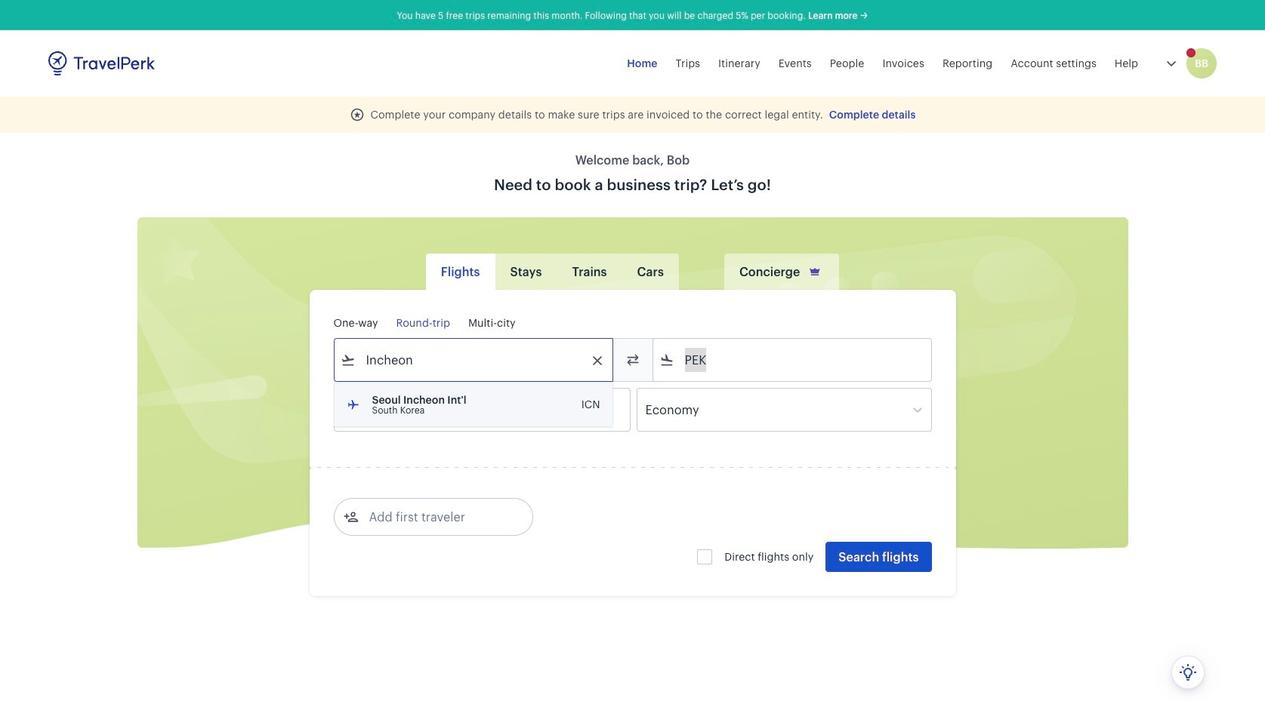 Task type: locate. For each thing, give the bounding box(es) containing it.
To search field
[[674, 348, 911, 372]]

Return text field
[[445, 389, 524, 431]]

From search field
[[355, 348, 593, 372]]

Depart text field
[[355, 389, 434, 431]]



Task type: vqa. For each thing, say whether or not it's contained in the screenshot.
Add traveler search field
no



Task type: describe. For each thing, give the bounding box(es) containing it.
Add first traveler search field
[[358, 505, 516, 529]]



